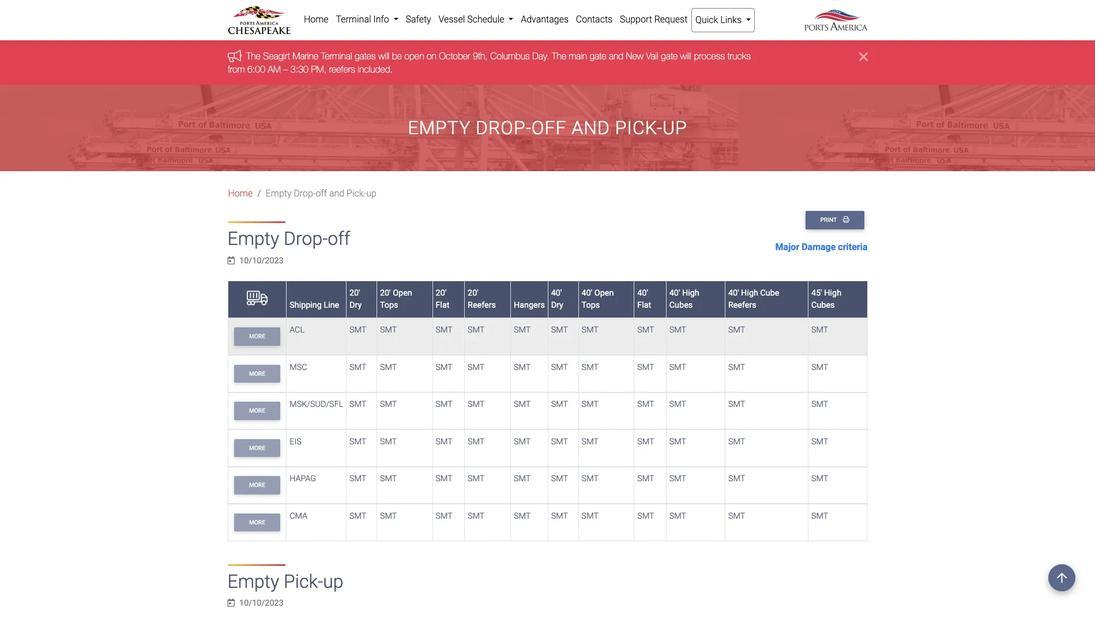 Task type: describe. For each thing, give the bounding box(es) containing it.
2 horizontal spatial off
[[532, 117, 567, 139]]

am
[[268, 64, 281, 74]]

9th,
[[473, 51, 488, 61]]

0 horizontal spatial home link
[[228, 188, 253, 199]]

20' for 20' open tops
[[380, 288, 391, 298]]

1 horizontal spatial pick-
[[347, 188, 366, 199]]

20' for 20' dry
[[350, 288, 360, 298]]

reefers inside 40' high cube reefers
[[729, 301, 757, 311]]

high for 45' high cubes
[[825, 288, 842, 298]]

dry for 40' dry
[[551, 301, 564, 311]]

1 vertical spatial up
[[366, 188, 377, 199]]

20' open tops
[[380, 288, 412, 311]]

shipping
[[290, 301, 322, 311]]

quick links
[[696, 14, 744, 25]]

the seagirt marine terminal gates will be open on october 9th, columbus day. the main gate and new vail gate will process trucks from 6:00 am – 3:30 pm, reefers included. link
[[228, 51, 751, 74]]

0 vertical spatial drop-
[[476, 117, 532, 139]]

20' for 20' flat
[[436, 288, 447, 298]]

0 vertical spatial empty drop-off and pick-up
[[408, 117, 688, 139]]

links
[[721, 14, 742, 25]]

40' for 40' high cube reefers
[[729, 288, 739, 298]]

go to top image
[[1049, 565, 1076, 592]]

tops for 20'
[[380, 301, 398, 311]]

support
[[620, 14, 652, 25]]

open for 40' open tops
[[595, 288, 614, 298]]

40' for 40' high cubes
[[670, 288, 681, 298]]

flat for 40' flat
[[638, 301, 652, 311]]

20' flat
[[436, 288, 450, 311]]

close image
[[859, 50, 868, 64]]

the seagirt marine terminal gates will be open on october 9th, columbus day. the main gate and new vail gate will process trucks from 6:00 am – 3:30 pm, reefers included.
[[228, 51, 751, 74]]

cube
[[761, 288, 780, 298]]

1 vertical spatial drop-
[[294, 188, 316, 199]]

1 the from the left
[[246, 51, 260, 61]]

1 calendar day image from the top
[[228, 257, 235, 265]]

major damage criteria
[[776, 242, 868, 252]]

from
[[228, 64, 245, 74]]

1 vertical spatial empty drop-off and pick-up
[[266, 188, 377, 199]]

2 horizontal spatial up
[[663, 117, 688, 139]]

support request
[[620, 14, 688, 25]]

10/10/2023 for second calendar day image from the bottom
[[240, 256, 284, 266]]

msc
[[290, 363, 307, 373]]

shipping line
[[290, 301, 339, 311]]

hapag
[[290, 474, 316, 484]]

45' high cubes
[[812, 288, 842, 311]]

1 vertical spatial off
[[316, 188, 327, 199]]

line
[[324, 301, 339, 311]]

2 vertical spatial drop-
[[284, 228, 328, 250]]

day.
[[532, 51, 549, 61]]

tops for 40'
[[582, 301, 600, 311]]

advantages link
[[517, 8, 573, 31]]

1 gate from the left
[[590, 51, 606, 61]]

included.
[[358, 64, 393, 74]]

new
[[626, 51, 644, 61]]

contacts
[[576, 14, 613, 25]]

40' for 40' open tops
[[582, 288, 593, 298]]

dry for 20' dry
[[350, 301, 362, 311]]

marine
[[292, 51, 318, 61]]

empty pick-up
[[228, 571, 344, 593]]

columbus
[[490, 51, 530, 61]]

pm,
[[311, 64, 326, 74]]

terminal info
[[336, 14, 392, 25]]

40' high cube reefers
[[729, 288, 780, 311]]



Task type: locate. For each thing, give the bounding box(es) containing it.
2 vertical spatial up
[[323, 571, 344, 593]]

tops right 40' dry at right
[[582, 301, 600, 311]]

up
[[663, 117, 688, 139], [366, 188, 377, 199], [323, 571, 344, 593]]

print image
[[843, 216, 850, 223]]

1 20' from the left
[[350, 288, 360, 298]]

0 vertical spatial up
[[663, 117, 688, 139]]

20'
[[350, 288, 360, 298], [380, 288, 391, 298], [436, 288, 447, 298], [468, 288, 479, 298]]

1 flat from the left
[[436, 301, 450, 311]]

0 horizontal spatial empty drop-off and pick-up
[[266, 188, 377, 199]]

1 will from the left
[[378, 51, 389, 61]]

4 40' from the left
[[670, 288, 681, 298]]

acl
[[290, 326, 305, 335]]

quick links link
[[692, 8, 755, 32]]

msk/sud/sfl
[[290, 400, 343, 410]]

empty drop-off
[[228, 228, 350, 250]]

and inside the seagirt marine terminal gates will be open on october 9th, columbus day. the main gate and new vail gate will process trucks from 6:00 am – 3:30 pm, reefers included.
[[609, 51, 623, 61]]

trucks
[[728, 51, 751, 61]]

high inside 45' high cubes
[[825, 288, 842, 298]]

40' right 40' dry at right
[[582, 288, 593, 298]]

cubes
[[670, 301, 693, 311], [812, 301, 835, 311]]

1 horizontal spatial dry
[[551, 301, 564, 311]]

1 horizontal spatial cubes
[[812, 301, 835, 311]]

will left the process
[[680, 51, 691, 61]]

tops
[[380, 301, 398, 311], [582, 301, 600, 311]]

1 vertical spatial calendar day image
[[228, 600, 235, 608]]

high for 40' high cube reefers
[[741, 288, 759, 298]]

0 horizontal spatial open
[[393, 288, 412, 298]]

2 vertical spatial and
[[329, 188, 345, 199]]

20' inside 20' reefers
[[468, 288, 479, 298]]

cma
[[290, 512, 308, 521]]

40' inside 40' flat
[[638, 288, 649, 298]]

print link
[[806, 211, 865, 229]]

4 20' from the left
[[468, 288, 479, 298]]

gates
[[355, 51, 376, 61]]

20' inside 20' flat
[[436, 288, 447, 298]]

home for the leftmost the 'home' link
[[228, 188, 253, 199]]

1 horizontal spatial empty drop-off and pick-up
[[408, 117, 688, 139]]

gate
[[590, 51, 606, 61], [661, 51, 678, 61]]

advantages
[[521, 14, 569, 25]]

high inside 40' high cube reefers
[[741, 288, 759, 298]]

1 10/10/2023 from the top
[[240, 256, 284, 266]]

40' inside '40' open tops'
[[582, 288, 593, 298]]

cubes right 40' flat
[[670, 301, 693, 311]]

cubes down 45'
[[812, 301, 835, 311]]

vail
[[646, 51, 659, 61]]

on
[[427, 51, 436, 61]]

40' open tops
[[582, 288, 614, 311]]

safety
[[406, 14, 431, 25]]

1 horizontal spatial open
[[595, 288, 614, 298]]

2 vertical spatial pick-
[[284, 571, 323, 593]]

2 10/10/2023 from the top
[[240, 599, 284, 609]]

home
[[304, 14, 329, 25], [228, 188, 253, 199]]

40' for 40' dry
[[551, 288, 562, 298]]

0 vertical spatial calendar day image
[[228, 257, 235, 265]]

quick
[[696, 14, 719, 25]]

0 horizontal spatial tops
[[380, 301, 398, 311]]

flat left 20' reefers
[[436, 301, 450, 311]]

0 vertical spatial pick-
[[615, 117, 663, 139]]

criteria
[[839, 242, 868, 252]]

20' right "20' dry" at the top left
[[380, 288, 391, 298]]

open inside '40' open tops'
[[595, 288, 614, 298]]

1 vertical spatial home link
[[228, 188, 253, 199]]

open
[[393, 288, 412, 298], [595, 288, 614, 298]]

3 high from the left
[[825, 288, 842, 298]]

the
[[246, 51, 260, 61], [552, 51, 566, 61]]

1 reefers from the left
[[468, 301, 496, 311]]

print
[[821, 216, 839, 224]]

0 horizontal spatial dry
[[350, 301, 362, 311]]

high right 45'
[[825, 288, 842, 298]]

0 horizontal spatial high
[[683, 288, 700, 298]]

high left cube
[[741, 288, 759, 298]]

2 will from the left
[[680, 51, 691, 61]]

dry right line
[[350, 301, 362, 311]]

40' left 40' high cubes
[[638, 288, 649, 298]]

dry right hangers
[[551, 301, 564, 311]]

bullhorn image
[[228, 50, 246, 62]]

tops inside '40' open tops'
[[582, 301, 600, 311]]

the up "6:00"
[[246, 51, 260, 61]]

2 horizontal spatial pick-
[[615, 117, 663, 139]]

1 vertical spatial terminal
[[321, 51, 352, 61]]

2 open from the left
[[595, 288, 614, 298]]

major damage criteria link
[[776, 240, 868, 254]]

1 high from the left
[[683, 288, 700, 298]]

open inside 20' open tops
[[393, 288, 412, 298]]

1 vertical spatial pick-
[[347, 188, 366, 199]]

40' dry
[[551, 288, 564, 311]]

0 horizontal spatial pick-
[[284, 571, 323, 593]]

1 vertical spatial home
[[228, 188, 253, 199]]

–
[[283, 64, 288, 74]]

empty
[[408, 117, 471, 139], [266, 188, 292, 199], [228, 228, 279, 250], [228, 571, 279, 593]]

0 horizontal spatial the
[[246, 51, 260, 61]]

2 tops from the left
[[582, 301, 600, 311]]

2 the from the left
[[552, 51, 566, 61]]

will
[[378, 51, 389, 61], [680, 51, 691, 61]]

20' left 20' open tops
[[350, 288, 360, 298]]

cubes inside 40' high cubes
[[670, 301, 693, 311]]

40' high cubes
[[670, 288, 700, 311]]

request
[[655, 14, 688, 25]]

0 vertical spatial terminal
[[336, 14, 371, 25]]

3 40' from the left
[[638, 288, 649, 298]]

1 horizontal spatial will
[[680, 51, 691, 61]]

drop-
[[476, 117, 532, 139], [294, 188, 316, 199], [284, 228, 328, 250]]

1 horizontal spatial gate
[[661, 51, 678, 61]]

vessel
[[439, 14, 465, 25]]

2 horizontal spatial high
[[825, 288, 842, 298]]

contacts link
[[573, 8, 617, 31]]

0 horizontal spatial flat
[[436, 301, 450, 311]]

1 horizontal spatial flat
[[638, 301, 652, 311]]

tops right "20' dry" at the top left
[[380, 301, 398, 311]]

and
[[609, 51, 623, 61], [572, 117, 610, 139], [329, 188, 345, 199]]

empty drop-off and pick-up
[[408, 117, 688, 139], [266, 188, 377, 199]]

2 calendar day image from the top
[[228, 600, 235, 608]]

smt
[[350, 326, 367, 335], [380, 326, 397, 335], [436, 326, 453, 335], [468, 326, 485, 335], [514, 326, 531, 335], [551, 326, 568, 335], [582, 326, 599, 335], [638, 326, 655, 335], [670, 326, 687, 335], [729, 326, 746, 335], [812, 326, 829, 335], [350, 363, 367, 373], [380, 363, 397, 373], [436, 363, 453, 373], [468, 363, 485, 373], [514, 363, 531, 373], [551, 363, 568, 373], [582, 363, 599, 373], [638, 363, 655, 373], [670, 363, 687, 373], [729, 363, 746, 373], [812, 363, 829, 373], [350, 400, 367, 410], [380, 400, 397, 410], [436, 400, 453, 410], [468, 400, 485, 410], [514, 400, 531, 410], [551, 400, 568, 410], [582, 400, 599, 410], [638, 400, 655, 410], [670, 400, 687, 410], [729, 400, 746, 410], [812, 400, 829, 410], [350, 437, 367, 447], [380, 437, 397, 447], [436, 437, 453, 447], [468, 437, 485, 447], [514, 437, 531, 447], [551, 437, 568, 447], [582, 437, 599, 447], [638, 437, 655, 447], [670, 437, 687, 447], [729, 437, 746, 447], [812, 437, 829, 447], [350, 474, 367, 484], [380, 474, 397, 484], [436, 474, 453, 484], [468, 474, 485, 484], [514, 474, 531, 484], [551, 474, 568, 484], [582, 474, 599, 484], [638, 474, 655, 484], [670, 474, 687, 484], [729, 474, 746, 484], [812, 474, 829, 484], [350, 512, 367, 521], [380, 512, 397, 521], [436, 512, 453, 521], [468, 512, 485, 521], [514, 512, 531, 521], [551, 512, 568, 521], [582, 512, 599, 521], [638, 512, 655, 521], [670, 512, 687, 521], [729, 512, 746, 521], [812, 512, 829, 521]]

reefers
[[468, 301, 496, 311], [729, 301, 757, 311]]

0 horizontal spatial off
[[316, 188, 327, 199]]

2 cubes from the left
[[812, 301, 835, 311]]

6:00
[[247, 64, 265, 74]]

20' dry
[[350, 288, 362, 311]]

40' flat
[[638, 288, 652, 311]]

20' right 20' flat
[[468, 288, 479, 298]]

main
[[569, 51, 587, 61]]

the right day.
[[552, 51, 566, 61]]

home link
[[300, 8, 332, 31], [228, 188, 253, 199]]

dry
[[350, 301, 362, 311], [551, 301, 564, 311]]

october
[[439, 51, 470, 61]]

open for 20' open tops
[[393, 288, 412, 298]]

40' inside 40' high cubes
[[670, 288, 681, 298]]

1 vertical spatial 10/10/2023
[[240, 599, 284, 609]]

1 horizontal spatial high
[[741, 288, 759, 298]]

10/10/2023
[[240, 256, 284, 266], [240, 599, 284, 609]]

hangers
[[514, 301, 545, 311]]

terminal up reefers
[[321, 51, 352, 61]]

0 horizontal spatial cubes
[[670, 301, 693, 311]]

2 20' from the left
[[380, 288, 391, 298]]

1 horizontal spatial up
[[366, 188, 377, 199]]

safety link
[[402, 8, 435, 31]]

40' for 40' flat
[[638, 288, 649, 298]]

cubes inside 45' high cubes
[[812, 301, 835, 311]]

40' inside 40' high cube reefers
[[729, 288, 739, 298]]

info
[[374, 14, 389, 25]]

the seagirt marine terminal gates will be open on october 9th, columbus day. the main gate and new vail gate will process trucks from 6:00 am – 3:30 pm, reefers included. alert
[[0, 41, 1096, 85]]

0 horizontal spatial gate
[[590, 51, 606, 61]]

20' reefers
[[468, 288, 496, 311]]

1 dry from the left
[[350, 301, 362, 311]]

20' inside 20' open tops
[[380, 288, 391, 298]]

terminal left info
[[336, 14, 371, 25]]

1 tops from the left
[[380, 301, 398, 311]]

0 vertical spatial home link
[[300, 8, 332, 31]]

5 40' from the left
[[729, 288, 739, 298]]

1 vertical spatial and
[[572, 117, 610, 139]]

open left 20' flat
[[393, 288, 412, 298]]

off
[[532, 117, 567, 139], [316, 188, 327, 199], [328, 228, 350, 250]]

terminal
[[336, 14, 371, 25], [321, 51, 352, 61]]

2 dry from the left
[[551, 301, 564, 311]]

40' left cube
[[729, 288, 739, 298]]

0 vertical spatial 10/10/2023
[[240, 256, 284, 266]]

will left be at the top
[[378, 51, 389, 61]]

20' left 20' reefers
[[436, 288, 447, 298]]

10/10/2023 for 2nd calendar day image from the top
[[240, 599, 284, 609]]

40' right 40' flat
[[670, 288, 681, 298]]

open
[[404, 51, 424, 61]]

10/10/2023 down empty drop-off
[[240, 256, 284, 266]]

1 40' from the left
[[551, 288, 562, 298]]

flat left 40' high cubes
[[638, 301, 652, 311]]

2 vertical spatial off
[[328, 228, 350, 250]]

2 40' from the left
[[582, 288, 593, 298]]

2 high from the left
[[741, 288, 759, 298]]

1 horizontal spatial off
[[328, 228, 350, 250]]

2 flat from the left
[[638, 301, 652, 311]]

3 20' from the left
[[436, 288, 447, 298]]

gate right main
[[590, 51, 606, 61]]

1 horizontal spatial reefers
[[729, 301, 757, 311]]

be
[[392, 51, 402, 61]]

1 cubes from the left
[[670, 301, 693, 311]]

10/10/2023 down empty pick-up
[[240, 599, 284, 609]]

0 vertical spatial home
[[304, 14, 329, 25]]

schedule
[[467, 14, 505, 25]]

flat for 20' flat
[[436, 301, 450, 311]]

major
[[776, 242, 800, 252]]

45'
[[812, 288, 823, 298]]

0 vertical spatial off
[[532, 117, 567, 139]]

20' inside "20' dry"
[[350, 288, 360, 298]]

high right 40' flat
[[683, 288, 700, 298]]

high for 40' high cubes
[[683, 288, 700, 298]]

pick-
[[615, 117, 663, 139], [347, 188, 366, 199], [284, 571, 323, 593]]

process
[[694, 51, 725, 61]]

1 horizontal spatial home link
[[300, 8, 332, 31]]

terminal info link
[[332, 8, 402, 31]]

calendar day image
[[228, 257, 235, 265], [228, 600, 235, 608]]

20' for 20' reefers
[[468, 288, 479, 298]]

tops inside 20' open tops
[[380, 301, 398, 311]]

high inside 40' high cubes
[[683, 288, 700, 298]]

vessel schedule link
[[435, 8, 517, 31]]

40'
[[551, 288, 562, 298], [582, 288, 593, 298], [638, 288, 649, 298], [670, 288, 681, 298], [729, 288, 739, 298]]

vessel schedule
[[439, 14, 507, 25]]

0 horizontal spatial home
[[228, 188, 253, 199]]

seagirt
[[263, 51, 290, 61]]

0 horizontal spatial will
[[378, 51, 389, 61]]

cubes for 40'
[[670, 301, 693, 311]]

gate right vail
[[661, 51, 678, 61]]

eis
[[290, 437, 302, 447]]

1 horizontal spatial the
[[552, 51, 566, 61]]

1 horizontal spatial home
[[304, 14, 329, 25]]

2 reefers from the left
[[729, 301, 757, 311]]

support request link
[[617, 8, 692, 31]]

reefers
[[329, 64, 355, 74]]

damage
[[802, 242, 836, 252]]

high
[[683, 288, 700, 298], [741, 288, 759, 298], [825, 288, 842, 298]]

40' inside 40' dry
[[551, 288, 562, 298]]

1 open from the left
[[393, 288, 412, 298]]

terminal inside the seagirt marine terminal gates will be open on october 9th, columbus day. the main gate and new vail gate will process trucks from 6:00 am – 3:30 pm, reefers included.
[[321, 51, 352, 61]]

40' left '40' open tops'
[[551, 288, 562, 298]]

open left 40' flat
[[595, 288, 614, 298]]

cubes for 45'
[[812, 301, 835, 311]]

0 vertical spatial and
[[609, 51, 623, 61]]

0 horizontal spatial reefers
[[468, 301, 496, 311]]

flat
[[436, 301, 450, 311], [638, 301, 652, 311]]

1 horizontal spatial tops
[[582, 301, 600, 311]]

2 gate from the left
[[661, 51, 678, 61]]

0 horizontal spatial up
[[323, 571, 344, 593]]

home for rightmost the 'home' link
[[304, 14, 329, 25]]

3:30
[[290, 64, 308, 74]]



Task type: vqa. For each thing, say whether or not it's contained in the screenshot.
seals inside the https://www.cbp.gov/document/bulletins/ctpat-bulletin- compliance-isos-17712-standards-high-security-seals
no



